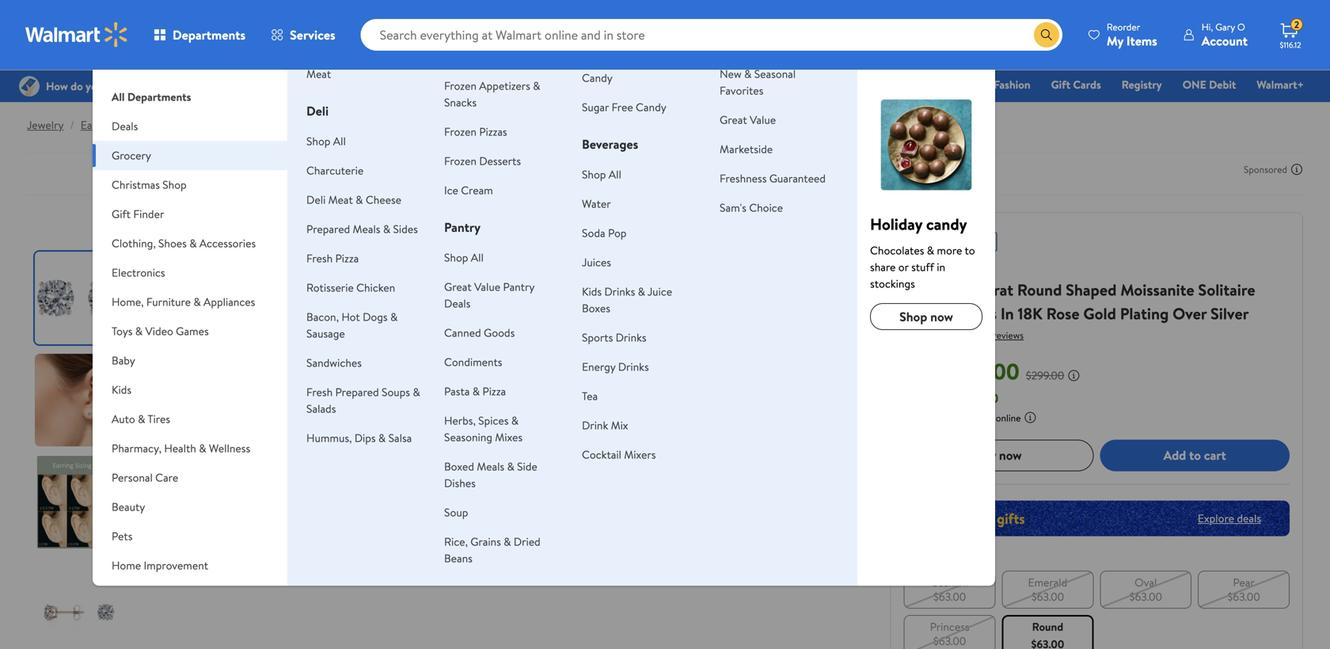 Task type: describe. For each thing, give the bounding box(es) containing it.
0 vertical spatial silver
[[137, 117, 163, 133]]

candy inside the fruit flavored & sour candy
[[582, 70, 613, 86]]

mixers
[[624, 447, 656, 462]]

(3.8) 777 reviews
[[955, 329, 1024, 342]]

drink mix
[[582, 418, 628, 433]]

toys
[[112, 324, 133, 339]]

jewelry
[[27, 117, 64, 133]]

solitaire
[[1199, 279, 1256, 301]]

candy
[[926, 213, 967, 235]]

frozen desserts
[[444, 153, 521, 169]]

dried
[[514, 534, 541, 550]]

departments inside "popup button"
[[173, 26, 246, 44]]

shop now
[[900, 308, 953, 325]]

prong
[[918, 279, 959, 301]]

jewelry / earrings / silver earrings
[[27, 117, 205, 133]]

rose
[[1047, 303, 1080, 325]]

fresh prepared soups & salads link
[[307, 384, 420, 417]]

pear
[[1233, 575, 1255, 590]]

sports drinks
[[582, 330, 647, 345]]

home improvement
[[112, 558, 208, 573]]

appliances
[[204, 294, 255, 310]]

1 vertical spatial meat
[[328, 192, 353, 207]]

1 horizontal spatial candy
[[636, 99, 667, 115]]

electronics button
[[93, 258, 288, 287]]

earrings link
[[81, 117, 120, 133]]

kids for kids drinks & juice boxes
[[582, 284, 602, 299]]

new & seasonal favorites
[[720, 66, 796, 98]]

$63.00 for now $63.00
[[954, 356, 1020, 387]]

cheese
[[366, 192, 402, 207]]

beverages
[[582, 135, 638, 153]]

patio & garden button
[[93, 580, 288, 610]]

deals for deals dropdown button
[[112, 118, 138, 134]]

to inside 'holiday candy chocolates & more to share or stuff in stockings'
[[965, 243, 975, 258]]

deals inside great value pantry deals
[[444, 296, 471, 311]]

shaped
[[1066, 279, 1117, 301]]

patio
[[112, 587, 136, 603]]

$116.12
[[1280, 40, 1302, 50]]

sugar free candy link
[[582, 99, 667, 115]]

christmas for christmas shop link
[[710, 77, 759, 92]]

hi,
[[1202, 20, 1214, 34]]

juices link
[[582, 255, 611, 270]]

fresh prepared soups & salads
[[307, 384, 420, 417]]

& inside "boxed meals & side dishes"
[[507, 459, 515, 474]]

gary
[[1216, 20, 1235, 34]]

value for new & seasonal favorites
[[750, 112, 776, 128]]

& inside toys & video games dropdown button
[[135, 324, 143, 339]]

personal
[[112, 470, 153, 485]]

ad disclaimer and feedback image
[[1291, 163, 1304, 176]]

home
[[112, 558, 141, 573]]

4 prong 2 carat round shaped moissanite solitaire stud earrings in 18k rose gold plating over silver - image 4 of 5 image
[[35, 558, 128, 649]]

share
[[870, 259, 896, 275]]

spices
[[478, 413, 509, 428]]

now $63.00
[[904, 356, 1020, 387]]

to inside add to cart button
[[1189, 447, 1201, 464]]

hummus,
[[307, 430, 352, 446]]

clothing, shoes & accessories
[[112, 236, 256, 251]]

soda pop
[[582, 225, 627, 241]]

rice,
[[444, 534, 468, 550]]

kids drinks & juice boxes link
[[582, 284, 672, 316]]

auto & tires button
[[93, 405, 288, 434]]

drinks for kids
[[605, 284, 635, 299]]

& inside bacon, hot dogs & sausage
[[390, 309, 398, 325]]

$63.00 for cushion $63.00
[[934, 589, 966, 604]]

christmas shop for christmas shop link
[[710, 77, 786, 92]]

organic & plant based meat
[[307, 49, 413, 82]]

up to sixty percent off deals. shop now. image
[[904, 501, 1290, 536]]

baby button
[[93, 346, 288, 375]]

dips
[[355, 430, 376, 446]]

$299.00
[[1026, 368, 1065, 383]]

boxes
[[582, 301, 610, 316]]

rotisserie chicken
[[307, 280, 395, 295]]

plating
[[1120, 303, 1169, 325]]

dogs
[[363, 309, 388, 325]]

pear $63.00
[[1228, 575, 1261, 604]]

sam's choice
[[720, 200, 783, 215]]

gift for gift cards
[[1051, 77, 1071, 92]]

appetizers
[[479, 78, 530, 93]]

christmas shop for christmas shop "dropdown button"
[[112, 177, 187, 192]]

personal care
[[112, 470, 178, 485]]

seasonal
[[754, 66, 796, 82]]

jeenmata 4 prong 2 carat round shaped moissanite solitaire stud earrings in 18k rose gold plating over silver
[[904, 259, 1256, 325]]

freshness guaranteed
[[720, 171, 826, 186]]

sour
[[662, 53, 684, 69]]

video
[[145, 324, 173, 339]]

great value link
[[720, 112, 776, 128]]

herbs, spices & seasoning mixes
[[444, 413, 523, 445]]

value for shop all
[[474, 279, 501, 295]]

fresh for fresh prepared soups & salads
[[307, 384, 333, 400]]

or
[[899, 259, 909, 275]]

deli meat & cheese link
[[307, 192, 402, 207]]

rotisserie chicken link
[[307, 280, 395, 295]]

favorites
[[720, 83, 764, 98]]

toys & video games
[[112, 324, 209, 339]]

grocery & essentials link
[[510, 76, 622, 93]]

1 vertical spatial pizza
[[483, 384, 506, 399]]

& inside clothing, shoes & accessories dropdown button
[[189, 236, 197, 251]]

pantry inside great value pantry deals
[[503, 279, 535, 295]]

1 / from the left
[[70, 117, 74, 133]]

drink mix link
[[582, 418, 628, 433]]

fresh pizza link
[[307, 251, 359, 266]]

goods
[[484, 325, 515, 341]]

emerald
[[1028, 575, 1068, 590]]

& inside 'holiday candy chocolates & more to share or stuff in stockings'
[[927, 243, 935, 258]]

4 prong 2 carat round shaped moissanite solitaire stud earrings in 18k rose gold plating over silver - image 2 of 5 image
[[35, 354, 128, 447]]

furniture
[[146, 294, 191, 310]]

salads
[[307, 401, 336, 417]]

registry link
[[1115, 76, 1169, 93]]

reorder
[[1107, 20, 1141, 34]]

& inside frozen appetizers & snacks
[[533, 78, 540, 93]]

0 horizontal spatial earrings
[[81, 117, 120, 133]]

& right the dips
[[378, 430, 386, 446]]

meat inside organic & plant based meat
[[307, 66, 331, 82]]

sugar free candy
[[582, 99, 667, 115]]

sausage
[[307, 326, 345, 341]]

grocery for grocery
[[112, 148, 151, 163]]

auto
[[112, 411, 135, 427]]

walmart image
[[25, 22, 128, 48]]

games
[[176, 324, 209, 339]]

gift finder
[[112, 206, 164, 222]]

hummus, dips & salsa
[[307, 430, 412, 446]]

electronics for electronics link
[[806, 77, 860, 92]]

earrings inside the jeenmata 4 prong 2 carat round shaped moissanite solitaire stud earrings in 18k rose gold plating over silver
[[940, 303, 997, 325]]

one
[[1183, 77, 1207, 92]]

charcuterie link
[[307, 163, 364, 178]]

meals for prepared
[[353, 221, 381, 237]]

all for beverages
[[609, 167, 622, 182]]

personal care button
[[93, 463, 288, 493]]

all up jewelry / earrings / silver earrings
[[112, 89, 125, 105]]



Task type: vqa. For each thing, say whether or not it's contained in the screenshot.
Was dollar $213, Now dollar 129.99 group
no



Task type: locate. For each thing, give the bounding box(es) containing it.
meals right "boxed"
[[477, 459, 505, 474]]

& up jeenmata 'link'
[[927, 243, 935, 258]]

0 horizontal spatial pantry
[[444, 219, 481, 236]]

1 horizontal spatial /
[[126, 117, 130, 133]]

legal information image
[[1024, 411, 1037, 424]]

& left the sides
[[383, 221, 391, 237]]

0 horizontal spatial christmas
[[112, 177, 160, 192]]

meat
[[307, 66, 331, 82], [328, 192, 353, 207]]

fresh up rotisserie
[[307, 251, 333, 266]]

4 prong 2 carat round shaped moissanite solitaire stud earrings in 18k rose gold plating over silver - image 3 of 5 image
[[35, 456, 128, 549]]

frozen up snacks
[[444, 78, 477, 93]]

great up canned
[[444, 279, 472, 295]]

2 vertical spatial shop all link
[[444, 250, 484, 265]]

& inside herbs, spices & seasoning mixes
[[511, 413, 519, 428]]

& right furniture
[[194, 294, 201, 310]]

seller
[[969, 235, 991, 249]]

chocolates
[[870, 243, 924, 258]]

1 vertical spatial departments
[[127, 89, 191, 105]]

0 vertical spatial candy
[[582, 70, 613, 86]]

0 horizontal spatial silver
[[137, 117, 163, 133]]

1 horizontal spatial gift
[[1051, 77, 1071, 92]]

one debit link
[[1176, 76, 1244, 93]]

0 vertical spatial pantry
[[444, 219, 481, 236]]

drinks right energy
[[618, 359, 649, 375]]

1 horizontal spatial to
[[1189, 447, 1201, 464]]

fashion
[[994, 77, 1031, 92]]

care
[[155, 470, 178, 485]]

all for deli
[[333, 133, 346, 149]]

0 vertical spatial round
[[1018, 279, 1062, 301]]

$63.00 for princess $63.00
[[934, 633, 966, 649]]

1 vertical spatial round
[[1032, 619, 1064, 635]]

grocery image
[[870, 89, 983, 201]]

shop all for beverages
[[582, 167, 622, 182]]

flavored
[[607, 53, 649, 69]]

electronics down clothing,
[[112, 265, 165, 280]]

silver down solitaire
[[1211, 303, 1249, 325]]

& left dried
[[504, 534, 511, 550]]

1 vertical spatial 2
[[963, 279, 972, 301]]

great inside great value pantry deals
[[444, 279, 472, 295]]

0 vertical spatial kids
[[582, 284, 602, 299]]

bacon,
[[307, 309, 339, 325]]

& inside organic & plant based meat
[[348, 49, 355, 65]]

free
[[612, 99, 633, 115]]

home, furniture & appliances button
[[93, 287, 288, 317]]

kids
[[582, 284, 602, 299], [112, 382, 131, 398]]

0 horizontal spatial christmas shop
[[112, 177, 187, 192]]

shoes
[[158, 236, 187, 251]]

1 horizontal spatial now
[[999, 447, 1022, 464]]

Search search field
[[361, 19, 1063, 51]]

now for shop now
[[931, 308, 953, 325]]

& right the patio
[[139, 587, 146, 603]]

great for great value pantry deals
[[444, 279, 472, 295]]

prepared down sandwiches link
[[335, 384, 379, 400]]

drinks for sports
[[616, 330, 647, 345]]

buy now button
[[904, 440, 1094, 471]]

& inside the fruit flavored & sour candy
[[651, 53, 659, 69]]

clothing,
[[112, 236, 156, 251]]

christmas
[[710, 77, 759, 92], [112, 177, 160, 192]]

1 fresh from the top
[[307, 251, 333, 266]]

add
[[1164, 447, 1186, 464]]

1 vertical spatial candy
[[636, 99, 667, 115]]

pizza
[[335, 251, 359, 266], [483, 384, 506, 399]]

& left juice
[[638, 284, 645, 299]]

energy drinks
[[582, 359, 649, 375]]

earrings up grocery dropdown button
[[166, 117, 205, 133]]

candy down fruit
[[582, 70, 613, 86]]

0 vertical spatial deals
[[470, 77, 496, 92]]

round down emerald $63.00
[[1032, 619, 1064, 635]]

2 horizontal spatial earrings
[[940, 303, 997, 325]]

& inside auto & tires dropdown button
[[138, 411, 145, 427]]

1 vertical spatial kids
[[112, 382, 131, 398]]

christmas shop inside "dropdown button"
[[112, 177, 187, 192]]

gift for gift finder
[[112, 206, 131, 222]]

1 vertical spatial meals
[[477, 459, 505, 474]]

frozen for frozen desserts
[[444, 153, 477, 169]]

shop all for deli
[[307, 133, 346, 149]]

& inside patio & garden dropdown button
[[139, 587, 146, 603]]

frozen pizzas
[[444, 124, 507, 139]]

round inside round 'button'
[[1032, 619, 1064, 635]]

kids for kids
[[112, 382, 131, 398]]

1 vertical spatial pantry
[[503, 279, 535, 295]]

0 vertical spatial grocery
[[517, 77, 555, 92]]

to right more
[[965, 243, 975, 258]]

shape list
[[901, 568, 1293, 649]]

frozen for frozen appetizers & snacks
[[444, 78, 477, 93]]

& inside pharmacy, health & wellness dropdown button
[[199, 441, 206, 456]]

deals inside 'deals' link
[[470, 77, 496, 92]]

0 horizontal spatial electronics
[[112, 265, 165, 280]]

1 vertical spatial christmas shop
[[112, 177, 187, 192]]

& right appetizers
[[533, 78, 540, 93]]

shop all link for deli
[[307, 133, 346, 149]]

1 horizontal spatial silver
[[1211, 303, 1249, 325]]

frozen desserts link
[[444, 153, 521, 169]]

0 horizontal spatial value
[[474, 279, 501, 295]]

pizza up "rotisserie chicken" on the left of the page
[[335, 251, 359, 266]]

& inside fresh prepared soups & salads
[[413, 384, 420, 400]]

shop all up 'great value pantry deals' link
[[444, 250, 484, 265]]

holiday candy chocolates & more to share or stuff in stockings
[[870, 213, 975, 291]]

all for pantry
[[471, 250, 484, 265]]

2 frozen from the top
[[444, 124, 477, 139]]

hot
[[342, 309, 360, 325]]

shop all link up water
[[582, 167, 622, 182]]

$63.00 inside cushion $63.00
[[934, 589, 966, 604]]

1 horizontal spatial great
[[720, 112, 747, 128]]

& inside "home, furniture & appliances" dropdown button
[[194, 294, 201, 310]]

0 vertical spatial frozen
[[444, 78, 477, 93]]

4 prong 2 carat round shaped moissanite solitaire stud earrings in 18k rose gold plating over silver - image 1 of 5 image
[[35, 252, 128, 344]]

electronics link
[[799, 76, 867, 93]]

now down prong
[[931, 308, 953, 325]]

2 vertical spatial drinks
[[618, 359, 649, 375]]

one debit
[[1183, 77, 1236, 92]]

now
[[931, 308, 953, 325], [999, 447, 1022, 464]]

pharmacy, health & wellness button
[[93, 434, 288, 463]]

2 vertical spatial deals
[[444, 296, 471, 311]]

1 horizontal spatial meals
[[477, 459, 505, 474]]

& inside rice, grains & dried beans
[[504, 534, 511, 550]]

1 horizontal spatial christmas shop
[[710, 77, 786, 92]]

1 horizontal spatial christmas
[[710, 77, 759, 92]]

pizza up spices
[[483, 384, 506, 399]]

plant
[[358, 49, 382, 65]]

1 horizontal spatial pizza
[[483, 384, 506, 399]]

hummus, dips & salsa link
[[307, 430, 412, 446]]

meals for boxed
[[477, 459, 505, 474]]

organic
[[307, 49, 345, 65]]

shop all link up charcuterie
[[307, 133, 346, 149]]

christmas inside "dropdown button"
[[112, 177, 160, 192]]

moissanite
[[1121, 279, 1195, 301]]

improvement
[[144, 558, 208, 573]]

1 vertical spatial deals
[[112, 118, 138, 134]]

ice cream link
[[444, 183, 493, 198]]

& inside the 'grocery & essentials' link
[[558, 77, 566, 92]]

1 vertical spatial to
[[1189, 447, 1201, 464]]

& right dogs
[[390, 309, 398, 325]]

pharmacy, health & wellness
[[112, 441, 250, 456]]

canned goods link
[[444, 325, 515, 341]]

pharmacy,
[[112, 441, 162, 456]]

electronics for electronics dropdown button
[[112, 265, 165, 280]]

round inside the jeenmata 4 prong 2 carat round shaped moissanite solitaire stud earrings in 18k rose gold plating over silver
[[1018, 279, 1062, 301]]

/ right earrings link on the top
[[126, 117, 130, 133]]

1 vertical spatial drinks
[[616, 330, 647, 345]]

garden
[[149, 587, 184, 603]]

electronics inside dropdown button
[[112, 265, 165, 280]]

0 vertical spatial to
[[965, 243, 975, 258]]

1 vertical spatial shop all link
[[582, 167, 622, 182]]

deal
[[910, 235, 929, 249]]

prepared meals & sides link
[[307, 221, 418, 237]]

all departments
[[112, 89, 191, 105]]

pop
[[608, 225, 627, 241]]

0 horizontal spatial 2
[[963, 279, 972, 301]]

1 horizontal spatial shop all link
[[444, 250, 484, 265]]

0 vertical spatial drinks
[[605, 284, 635, 299]]

pets button
[[93, 522, 288, 551]]

1 horizontal spatial pantry
[[503, 279, 535, 295]]

debit
[[1209, 77, 1236, 92]]

& left sour
[[651, 53, 659, 69]]

0 vertical spatial electronics
[[806, 77, 860, 92]]

meals inside "boxed meals & side dishes"
[[477, 459, 505, 474]]

2 inside the jeenmata 4 prong 2 carat round shaped moissanite solitaire stud earrings in 18k rose gold plating over silver
[[963, 279, 972, 301]]

& inside kids drinks & juice boxes
[[638, 284, 645, 299]]

shop all link up 'great value pantry deals' link
[[444, 250, 484, 265]]

shop all up charcuterie
[[307, 133, 346, 149]]

deals up snacks
[[470, 77, 496, 92]]

shop all link for beverages
[[582, 167, 622, 182]]

kids up 'boxes'
[[582, 284, 602, 299]]

2 vertical spatial shop all
[[444, 250, 484, 265]]

deals
[[470, 77, 496, 92], [112, 118, 138, 134], [444, 296, 471, 311]]

0 vertical spatial now
[[931, 308, 953, 325]]

0 vertical spatial pizza
[[335, 251, 359, 266]]

1 horizontal spatial grocery
[[517, 77, 555, 92]]

now right buy
[[999, 447, 1022, 464]]

soda pop link
[[582, 225, 627, 241]]

condiments
[[444, 354, 502, 370]]

(3.8)
[[955, 329, 973, 342]]

value up marketside
[[750, 112, 776, 128]]

frozen inside frozen appetizers & snacks
[[444, 78, 477, 93]]

4
[[904, 279, 914, 301]]

Walmart Site-Wide search field
[[361, 19, 1063, 51]]

1 vertical spatial great
[[444, 279, 472, 295]]

drinks up energy drinks link
[[616, 330, 647, 345]]

1 vertical spatial deli
[[307, 192, 326, 207]]

prepared up "fresh pizza"
[[307, 221, 350, 237]]

deals down all departments
[[112, 118, 138, 134]]

earrings up (3.8)
[[940, 303, 997, 325]]

1 horizontal spatial shop all
[[444, 250, 484, 265]]

all up charcuterie
[[333, 133, 346, 149]]

christmas for christmas shop "dropdown button"
[[112, 177, 160, 192]]

1 vertical spatial prepared
[[335, 384, 379, 400]]

all departments link
[[93, 70, 288, 112]]

1 vertical spatial grocery
[[112, 148, 151, 163]]

dishes
[[444, 476, 476, 491]]

cart
[[1204, 447, 1227, 464]]

kids inside dropdown button
[[112, 382, 131, 398]]

2 deli from the top
[[307, 192, 326, 207]]

2 up $116.12
[[1295, 18, 1300, 31]]

& right the new
[[744, 66, 752, 82]]

drink
[[582, 418, 608, 433]]

fresh inside fresh prepared soups & salads
[[307, 384, 333, 400]]

gold
[[1084, 303, 1117, 325]]

1 vertical spatial value
[[474, 279, 501, 295]]

0 vertical spatial value
[[750, 112, 776, 128]]

shop all for pantry
[[444, 250, 484, 265]]

& right pasta
[[473, 384, 480, 399]]

2 fresh from the top
[[307, 384, 333, 400]]

1 horizontal spatial 2
[[1295, 18, 1300, 31]]

shop all link for pantry
[[444, 250, 484, 265]]

& inside new & seasonal favorites
[[744, 66, 752, 82]]

value inside great value pantry deals
[[474, 279, 501, 295]]

& left tires
[[138, 411, 145, 427]]

gift inside dropdown button
[[112, 206, 131, 222]]

2 left carat
[[963, 279, 972, 301]]

drinks up 'boxes'
[[605, 284, 635, 299]]

to left the cart
[[1189, 447, 1201, 464]]

walmart+ link
[[1250, 76, 1311, 93]]

0 horizontal spatial shop all
[[307, 133, 346, 149]]

silver down all departments
[[137, 117, 163, 133]]

0 horizontal spatial pizza
[[335, 251, 359, 266]]

fresh for fresh pizza
[[307, 251, 333, 266]]

gift left finder
[[112, 206, 131, 222]]

1 deli from the top
[[307, 102, 329, 120]]

0 vertical spatial christmas
[[710, 77, 759, 92]]

frozen down snacks
[[444, 124, 477, 139]]

silver inside the jeenmata 4 prong 2 carat round shaped moissanite solitaire stud earrings in 18k rose gold plating over silver
[[1211, 303, 1249, 325]]

oval $63.00
[[1130, 575, 1163, 604]]

& right health
[[199, 441, 206, 456]]

1 vertical spatial shop all
[[582, 167, 622, 182]]

$63.00 inside emerald $63.00
[[1032, 589, 1064, 604]]

great for great value
[[720, 112, 747, 128]]

grocery for grocery & essentials
[[517, 77, 555, 92]]

2 / from the left
[[126, 117, 130, 133]]

beauty button
[[93, 493, 288, 522]]

pantry down ice cream link
[[444, 219, 481, 236]]

1 horizontal spatial kids
[[582, 284, 602, 299]]

herbs,
[[444, 413, 476, 428]]

0 horizontal spatial candy
[[582, 70, 613, 86]]

deli down organic
[[307, 102, 329, 120]]

drinks for energy
[[618, 359, 649, 375]]

departments up the all departments link
[[173, 26, 246, 44]]

1 vertical spatial fresh
[[307, 384, 333, 400]]

based
[[385, 49, 413, 65]]

meat down organic
[[307, 66, 331, 82]]

deals up canned
[[444, 296, 471, 311]]

0 vertical spatial gift
[[1051, 77, 1071, 92]]

$63.00 for emerald $63.00
[[1032, 589, 1064, 604]]

oval
[[1135, 575, 1157, 590]]

now inside button
[[999, 447, 1022, 464]]

0 vertical spatial meat
[[307, 66, 331, 82]]

marketside link
[[720, 141, 773, 157]]

shop all up water
[[582, 167, 622, 182]]

now for buy now
[[999, 447, 1022, 464]]

& left plant
[[348, 49, 355, 65]]

frozen for frozen pizzas
[[444, 124, 477, 139]]

great down favorites
[[720, 112, 747, 128]]

0 horizontal spatial now
[[931, 308, 953, 325]]

departments up silver earrings link
[[127, 89, 191, 105]]

great value pantry deals
[[444, 279, 535, 311]]

pantry
[[444, 219, 481, 236], [503, 279, 535, 295]]

candy right free
[[636, 99, 667, 115]]

& right shoes
[[189, 236, 197, 251]]

great
[[720, 112, 747, 128], [444, 279, 472, 295]]

0 vertical spatial 2
[[1295, 18, 1300, 31]]

$63.00 for oval $63.00
[[1130, 589, 1163, 604]]

deli down charcuterie
[[307, 192, 326, 207]]

fresh up salads
[[307, 384, 333, 400]]

& right toys on the left of page
[[135, 324, 143, 339]]

& up mixes
[[511, 413, 519, 428]]

& left essentials
[[558, 77, 566, 92]]

1 vertical spatial frozen
[[444, 124, 477, 139]]

kids up auto at the left of page
[[112, 382, 131, 398]]

1 horizontal spatial value
[[750, 112, 776, 128]]

grocery
[[517, 77, 555, 92], [112, 148, 151, 163]]

2 horizontal spatial shop all
[[582, 167, 622, 182]]

canned goods
[[444, 325, 515, 341]]

grocery inside dropdown button
[[112, 148, 151, 163]]

2 horizontal spatial shop all link
[[582, 167, 622, 182]]

services
[[290, 26, 335, 44]]

$63.00 inside princess $63.00
[[934, 633, 966, 649]]

services button
[[258, 16, 348, 54]]

1 vertical spatial silver
[[1211, 303, 1249, 325]]

energy drinks link
[[582, 359, 649, 375]]

0 horizontal spatial kids
[[112, 382, 131, 398]]

round up 18k
[[1018, 279, 1062, 301]]

shop
[[761, 77, 786, 92], [307, 133, 331, 149], [582, 167, 606, 182], [163, 177, 187, 192], [444, 250, 468, 265], [900, 308, 928, 325]]

3 frozen from the top
[[444, 153, 477, 169]]

ice cream
[[444, 183, 493, 198]]

$63.00 for pear $63.00
[[1228, 589, 1261, 604]]

deli for deli meat & cheese
[[307, 192, 326, 207]]

1 horizontal spatial earrings
[[166, 117, 205, 133]]

0 horizontal spatial gift
[[112, 206, 131, 222]]

frozen up ice cream
[[444, 153, 477, 169]]

2 vertical spatial frozen
[[444, 153, 477, 169]]

auto & tires
[[112, 411, 170, 427]]

1 vertical spatial electronics
[[112, 265, 165, 280]]

0 vertical spatial shop all link
[[307, 133, 346, 149]]

0 vertical spatial meals
[[353, 221, 381, 237]]

all up 'great value pantry deals' link
[[471, 250, 484, 265]]

cushion $63.00
[[931, 575, 969, 604]]

0 horizontal spatial meals
[[353, 221, 381, 237]]

0 vertical spatial fresh
[[307, 251, 333, 266]]

gift left cards in the top of the page
[[1051, 77, 1071, 92]]

0 horizontal spatial shop all link
[[307, 133, 346, 149]]

0 vertical spatial christmas shop
[[710, 77, 786, 92]]

all down beverages
[[609, 167, 622, 182]]

0 horizontal spatial to
[[965, 243, 975, 258]]

drinks inside kids drinks & juice boxes
[[605, 284, 635, 299]]

bacon, hot dogs & sausage link
[[307, 309, 398, 341]]

stockings
[[870, 276, 915, 291]]

prepared inside fresh prepared soups & salads
[[335, 384, 379, 400]]

meals down deli meat & cheese
[[353, 221, 381, 237]]

1 frozen from the top
[[444, 78, 477, 93]]

to
[[965, 243, 975, 258], [1189, 447, 1201, 464]]

electronics right seasonal
[[806, 77, 860, 92]]

0 horizontal spatial great
[[444, 279, 472, 295]]

deals for 'deals' link
[[470, 77, 496, 92]]

learn more about strikethrough prices image
[[1068, 369, 1080, 382]]

energy
[[582, 359, 616, 375]]

bacon, hot dogs & sausage
[[307, 309, 398, 341]]

0 vertical spatial prepared
[[307, 221, 350, 237]]

value up canned goods link
[[474, 279, 501, 295]]

pantry up goods
[[503, 279, 535, 295]]

side
[[517, 459, 538, 474]]

1 vertical spatial christmas
[[112, 177, 160, 192]]

0 horizontal spatial /
[[70, 117, 74, 133]]

0 vertical spatial shop all
[[307, 133, 346, 149]]

grocery & essentials
[[517, 77, 615, 92]]

deals inside deals dropdown button
[[112, 118, 138, 134]]

0 vertical spatial departments
[[173, 26, 246, 44]]

0 vertical spatial great
[[720, 112, 747, 128]]

water link
[[582, 196, 611, 211]]

deli for deli
[[307, 102, 329, 120]]

meat down 'charcuterie' link
[[328, 192, 353, 207]]

& right the soups
[[413, 384, 420, 400]]

/ right jewelry
[[70, 117, 74, 133]]

earrings right jewelry link
[[81, 117, 120, 133]]

sugar
[[582, 99, 609, 115]]

search icon image
[[1040, 29, 1053, 41]]

1 vertical spatial now
[[999, 447, 1022, 464]]

stuff
[[912, 259, 934, 275]]

shop inside "dropdown button"
[[163, 177, 187, 192]]

kids inside kids drinks & juice boxes
[[582, 284, 602, 299]]

drinks
[[605, 284, 635, 299], [616, 330, 647, 345], [618, 359, 649, 375]]

0 vertical spatial deli
[[307, 102, 329, 120]]

freshness
[[720, 171, 767, 186]]

777 reviews link
[[973, 329, 1024, 342]]

1 vertical spatial gift
[[112, 206, 131, 222]]

& left side
[[507, 459, 515, 474]]

& left cheese
[[356, 192, 363, 207]]



